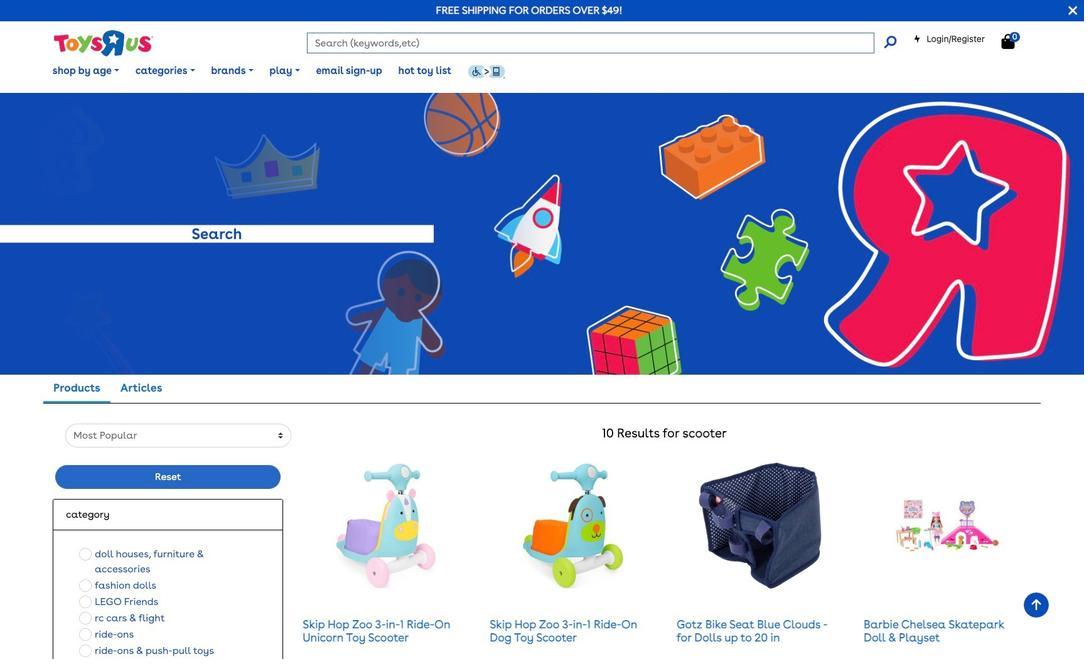 Task type: describe. For each thing, give the bounding box(es) containing it.
shopping bag image
[[1002, 34, 1016, 49]]

barbie chelsea skatepark doll & playset image
[[896, 463, 1000, 589]]



Task type: locate. For each thing, give the bounding box(es) containing it.
menu bar
[[44, 49, 1085, 93]]

skip hop zoo 3-in-1 ride-on dog toy scooter image
[[522, 463, 625, 589]]

Enter Keyword or Item No. search field
[[307, 33, 875, 53]]

close button image
[[1069, 4, 1078, 18]]

None search field
[[307, 33, 897, 53]]

this icon serves as a link to download the essential accessibility assistive technology app for individuals with physical disabilities. it is featured as part of our commitment to diversity and inclusion. image
[[468, 65, 506, 78]]

main content
[[0, 93, 1085, 660]]

category element
[[66, 508, 270, 523]]

skip hop zoo 3-in-1 ride-on unicorn toy scooter image
[[335, 463, 438, 589]]

tab list
[[43, 375, 172, 404]]

gotz bike seat blue clouds - for dolls up to 20 in image
[[698, 463, 824, 589]]

toys r us image
[[53, 29, 153, 58]]



Task type: vqa. For each thing, say whether or not it's contained in the screenshot.
Skip Hop Zoo 3-in-1 Ride-On Unicorn Toy Scooter "image" at the left bottom of the page
yes



